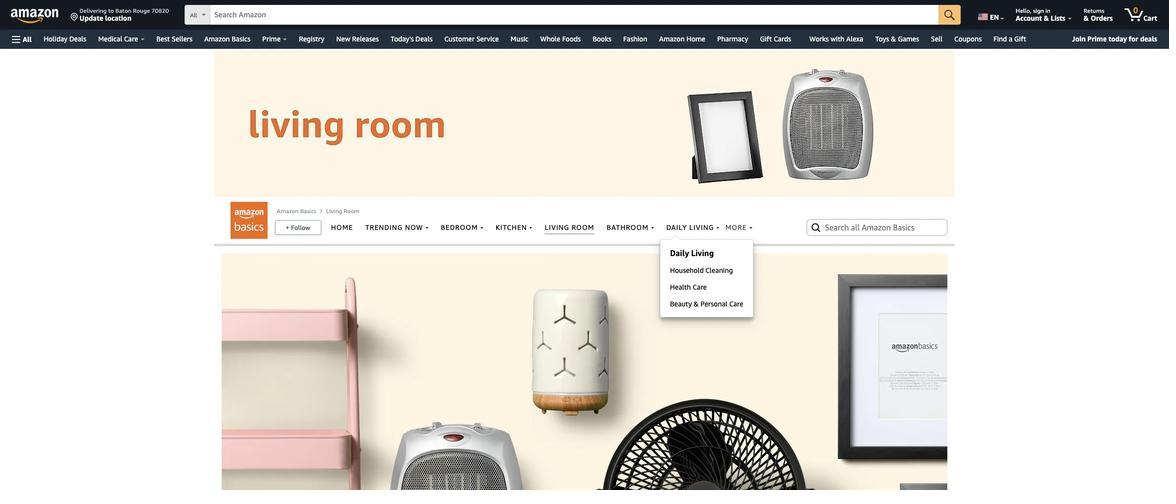 Task type: vqa. For each thing, say whether or not it's contained in the screenshot.
&
yes



Task type: describe. For each thing, give the bounding box(es) containing it.
sellers
[[172, 35, 193, 43]]

delivering to baton rouge 70820 update location
[[80, 7, 169, 22]]

amazon image
[[11, 9, 59, 24]]

medical care
[[98, 35, 138, 43]]

gift cards
[[761, 35, 792, 43]]

foods
[[563, 35, 581, 43]]

pharmacy
[[718, 35, 749, 43]]

fashion
[[624, 35, 648, 43]]

find
[[994, 35, 1008, 43]]

find a gift link
[[988, 32, 1033, 46]]

join
[[1073, 35, 1087, 43]]

amazon basics inside amazon basics link
[[204, 35, 251, 43]]

70820
[[152, 7, 169, 14]]

sell
[[932, 35, 943, 43]]

music
[[511, 35, 529, 43]]

join prime today for deals
[[1073, 35, 1158, 43]]

a
[[1010, 35, 1013, 43]]

follow
[[291, 224, 311, 232]]

with
[[831, 35, 845, 43]]

all inside button
[[23, 35, 32, 43]]

care
[[124, 35, 138, 43]]

search image
[[811, 222, 823, 234]]

update
[[80, 14, 103, 22]]

home
[[687, 35, 706, 43]]

toys
[[876, 35, 890, 43]]

amazon basics logo image
[[230, 202, 268, 239]]

account & lists
[[1017, 14, 1066, 22]]

games
[[899, 35, 920, 43]]

amazon home
[[660, 35, 706, 43]]

service
[[477, 35, 499, 43]]

baton
[[116, 7, 131, 14]]

releases
[[352, 35, 379, 43]]

toys & games
[[876, 35, 920, 43]]

medical care link
[[92, 32, 151, 46]]

cards
[[774, 35, 792, 43]]

Search all Amazon Basics search field
[[826, 219, 932, 236]]

holiday deals
[[44, 35, 86, 43]]

customer
[[445, 35, 475, 43]]

coupons
[[955, 35, 982, 43]]

1 vertical spatial amazon basics
[[277, 208, 317, 215]]

today's
[[391, 35, 414, 43]]

returns
[[1084, 7, 1105, 14]]

music link
[[505, 32, 535, 46]]

basics inside navigation navigation
[[232, 35, 251, 43]]

whole
[[541, 35, 561, 43]]

best sellers
[[156, 35, 193, 43]]

room
[[344, 208, 360, 215]]

none submit inside 'all' search field
[[939, 5, 962, 25]]

cart
[[1144, 14, 1158, 22]]

toys & games link
[[870, 32, 926, 46]]

coupons link
[[949, 32, 988, 46]]

alexa
[[847, 35, 864, 43]]

amazon home link
[[654, 32, 712, 46]]



Task type: locate. For each thing, give the bounding box(es) containing it.
& for returns
[[1084, 14, 1090, 22]]

hello, sign in
[[1017, 7, 1051, 14]]

deals for holiday deals
[[69, 35, 86, 43]]

1 vertical spatial amazon basics link
[[277, 208, 317, 215]]

amazon
[[204, 35, 230, 43], [660, 35, 685, 43], [277, 208, 299, 215]]

join prime today for deals link
[[1069, 33, 1162, 45]]

all button
[[7, 30, 36, 49]]

prime link
[[257, 32, 293, 46]]

1 vertical spatial all
[[23, 35, 32, 43]]

in
[[1046, 7, 1051, 14]]

gift
[[761, 35, 773, 43], [1015, 35, 1027, 43]]

today's deals
[[391, 35, 433, 43]]

0 horizontal spatial &
[[892, 35, 897, 43]]

lists
[[1052, 14, 1066, 22]]

living room link
[[326, 208, 360, 215]]

fashion link
[[618, 32, 654, 46]]

holiday
[[44, 35, 68, 43]]

account
[[1017, 14, 1043, 22]]

0 horizontal spatial prime
[[263, 35, 281, 43]]

amazon basics up + follow
[[277, 208, 317, 215]]

1 horizontal spatial gift
[[1015, 35, 1027, 43]]

amazon left home
[[660, 35, 685, 43]]

0 horizontal spatial all
[[23, 35, 32, 43]]

amazon basics right sellers
[[204, 35, 251, 43]]

amazon basics
[[204, 35, 251, 43], [277, 208, 317, 215]]

basics left prime link
[[232, 35, 251, 43]]

new releases
[[337, 35, 379, 43]]

prime right join
[[1088, 35, 1108, 43]]

1 horizontal spatial amazon basics link
[[277, 208, 317, 215]]

living
[[326, 208, 342, 215]]

0 vertical spatial all
[[190, 11, 197, 19]]

delivering
[[80, 7, 107, 14]]

to
[[108, 7, 114, 14]]

& right toys
[[892, 35, 897, 43]]

& left lists
[[1045, 14, 1050, 22]]

deals inside today's deals link
[[416, 35, 433, 43]]

& for account
[[1045, 14, 1050, 22]]

1 vertical spatial basics
[[300, 208, 317, 215]]

0 vertical spatial basics
[[232, 35, 251, 43]]

1 deals from the left
[[69, 35, 86, 43]]

registry link
[[293, 32, 331, 46]]

today's deals link
[[385, 32, 439, 46]]

returns & orders
[[1084, 7, 1114, 22]]

living room
[[326, 208, 360, 215]]

new
[[337, 35, 350, 43]]

best
[[156, 35, 170, 43]]

basics up follow
[[300, 208, 317, 215]]

customer service
[[445, 35, 499, 43]]

holiday deals link
[[38, 32, 92, 46]]

for
[[1130, 35, 1139, 43]]

customer service link
[[439, 32, 505, 46]]

All search field
[[185, 5, 962, 26]]

amazon up +
[[277, 208, 299, 215]]

0 horizontal spatial deals
[[69, 35, 86, 43]]

2 prime from the left
[[1088, 35, 1108, 43]]

gift right a
[[1015, 35, 1027, 43]]

whole foods
[[541, 35, 581, 43]]

books link
[[587, 32, 618, 46]]

1 horizontal spatial basics
[[300, 208, 317, 215]]

0 vertical spatial amazon basics link
[[199, 32, 257, 46]]

en link
[[973, 2, 1009, 27]]

+
[[286, 224, 290, 232]]

works with alexa
[[810, 35, 864, 43]]

find a gift
[[994, 35, 1027, 43]]

0 horizontal spatial gift
[[761, 35, 773, 43]]

today
[[1109, 35, 1128, 43]]

location
[[105, 14, 132, 22]]

all up sellers
[[190, 11, 197, 19]]

amazon right sellers
[[204, 35, 230, 43]]

medical
[[98, 35, 122, 43]]

prime inside prime link
[[263, 35, 281, 43]]

works
[[810, 35, 829, 43]]

sign
[[1034, 7, 1045, 14]]

None submit
[[939, 5, 962, 25]]

1 horizontal spatial amazon basics
[[277, 208, 317, 215]]

1 horizontal spatial deals
[[416, 35, 433, 43]]

amazon basics link right sellers
[[199, 32, 257, 46]]

prime
[[263, 35, 281, 43], [1088, 35, 1108, 43]]

navigation navigation
[[0, 0, 1170, 49]]

deals right today's at left top
[[416, 35, 433, 43]]

all inside search field
[[190, 11, 197, 19]]

deals
[[1141, 35, 1158, 43]]

gift left cards at right top
[[761, 35, 773, 43]]

+ follow
[[286, 224, 311, 232]]

registry
[[299, 35, 325, 43]]

basics
[[232, 35, 251, 43], [300, 208, 317, 215]]

prime left registry
[[263, 35, 281, 43]]

gift cards link
[[755, 32, 804, 46]]

2 horizontal spatial amazon
[[660, 35, 685, 43]]

pharmacy link
[[712, 32, 755, 46]]

2 deals from the left
[[416, 35, 433, 43]]

new releases link
[[331, 32, 385, 46]]

& left the orders
[[1084, 14, 1090, 22]]

2 horizontal spatial &
[[1084, 14, 1090, 22]]

deals right the holiday
[[69, 35, 86, 43]]

& for toys
[[892, 35, 897, 43]]

rouge
[[133, 7, 150, 14]]

sell link
[[926, 32, 949, 46]]

0 horizontal spatial amazon
[[204, 35, 230, 43]]

1 horizontal spatial &
[[1045, 14, 1050, 22]]

1 gift from the left
[[761, 35, 773, 43]]

whole foods link
[[535, 32, 587, 46]]

Search Amazon text field
[[210, 5, 939, 24]]

+ follow button
[[275, 221, 321, 235]]

all
[[190, 11, 197, 19], [23, 35, 32, 43]]

all down amazon image on the left of page
[[23, 35, 32, 43]]

1 prime from the left
[[263, 35, 281, 43]]

0 horizontal spatial amazon basics link
[[199, 32, 257, 46]]

works with alexa link
[[804, 32, 870, 46]]

best sellers link
[[151, 32, 199, 46]]

deals for today's deals
[[416, 35, 433, 43]]

hello,
[[1017, 7, 1032, 14]]

2 gift from the left
[[1015, 35, 1027, 43]]

1 horizontal spatial amazon
[[277, 208, 299, 215]]

& inside returns & orders
[[1084, 14, 1090, 22]]

1 horizontal spatial all
[[190, 11, 197, 19]]

books
[[593, 35, 612, 43]]

1 horizontal spatial prime
[[1088, 35, 1108, 43]]

&
[[1045, 14, 1050, 22], [1084, 14, 1090, 22], [892, 35, 897, 43]]

prime inside 'join prime today for deals' link
[[1088, 35, 1108, 43]]

deals inside holiday deals link
[[69, 35, 86, 43]]

0
[[1134, 5, 1139, 15]]

en
[[991, 13, 1000, 21]]

orders
[[1091, 14, 1114, 22]]

0 vertical spatial amazon basics
[[204, 35, 251, 43]]

0 horizontal spatial basics
[[232, 35, 251, 43]]

amazon basics link up + follow
[[277, 208, 317, 215]]

0 horizontal spatial amazon basics
[[204, 35, 251, 43]]



